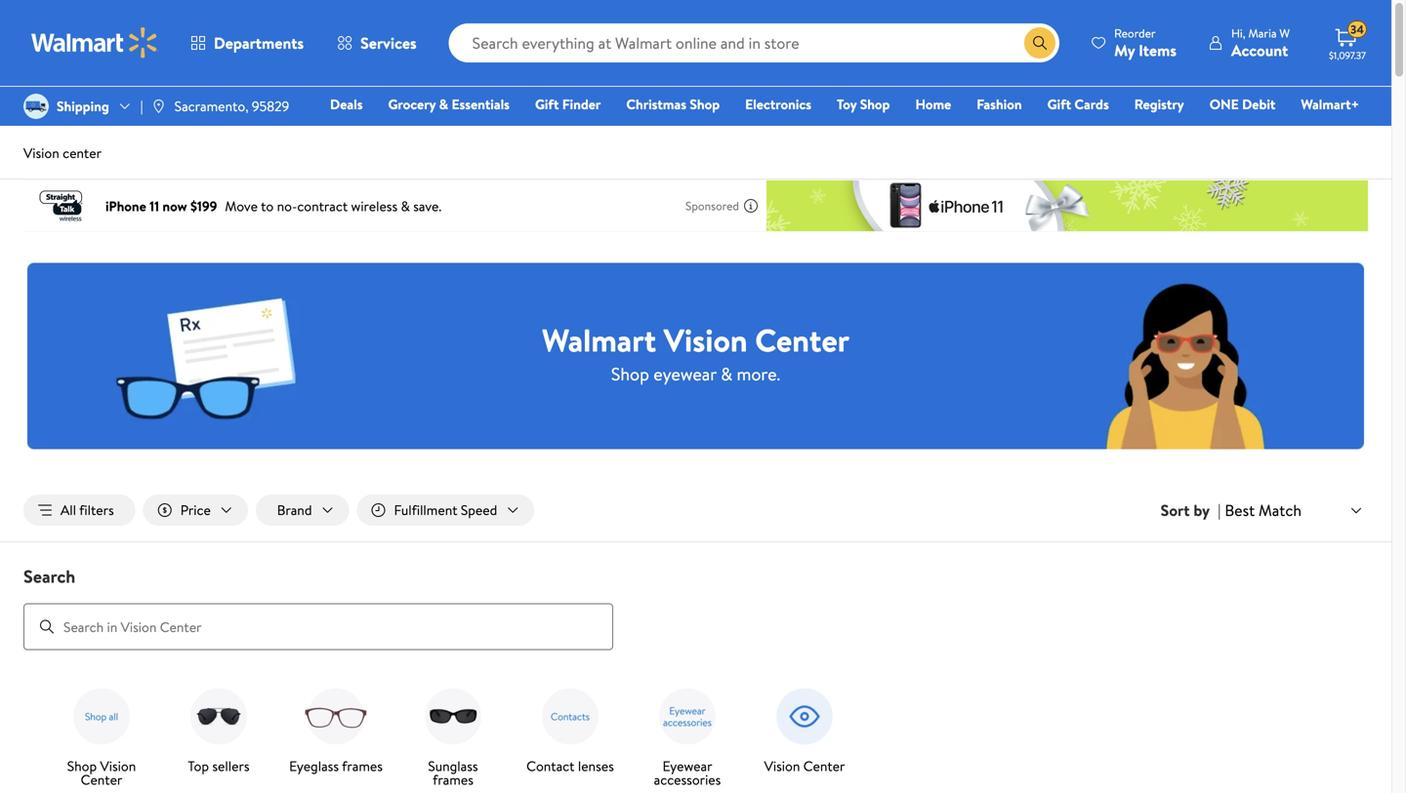 Task type: vqa. For each thing, say whether or not it's contained in the screenshot.
'¢/oz'
no



Task type: describe. For each thing, give the bounding box(es) containing it.
best match button
[[1221, 498, 1368, 524]]

walmart+
[[1301, 95, 1359, 114]]

vision center
[[23, 144, 102, 163]]

all filters
[[61, 501, 114, 520]]

account
[[1231, 40, 1288, 61]]

all
[[61, 501, 76, 520]]

search
[[23, 565, 75, 589]]

my
[[1114, 40, 1135, 61]]

fashion
[[977, 95, 1022, 114]]

walmart+ link
[[1292, 94, 1368, 115]]

gift for gift finder
[[535, 95, 559, 114]]

sunglass frames link
[[402, 682, 504, 792]]

sunglass frames
[[428, 757, 478, 790]]

frames for eyeglass frames
[[342, 757, 383, 776]]

search search field containing search
[[0, 565, 1391, 651]]

cards
[[1075, 95, 1109, 114]]

vision inside "link"
[[764, 757, 800, 776]]

0 vertical spatial search search field
[[449, 23, 1060, 62]]

speed
[[461, 501, 497, 520]]

services button
[[320, 20, 433, 66]]

grocery & essentials
[[388, 95, 510, 114]]

all filters button
[[23, 495, 135, 526]]

gift cards
[[1047, 95, 1109, 114]]

95829
[[252, 97, 289, 116]]

top sellers image
[[184, 682, 254, 752]]

fulfillment
[[394, 501, 457, 520]]

gift for gift cards
[[1047, 95, 1071, 114]]

shop inside walmart vision center shop eyewear & more.
[[611, 362, 649, 386]]

sacramento, 95829
[[174, 97, 289, 116]]

gift finder
[[535, 95, 601, 114]]

one debit link
[[1201, 94, 1284, 115]]

search icon image
[[1032, 35, 1048, 51]]

top sellers
[[188, 757, 250, 776]]

maria
[[1248, 25, 1277, 42]]

shop vision center
[[67, 757, 136, 790]]

Search in Vision Center search field
[[23, 604, 613, 651]]

walmart vision center shop eyewear & more.
[[542, 319, 850, 386]]

best
[[1225, 500, 1255, 521]]

lenses
[[578, 757, 614, 776]]

finder
[[562, 95, 601, 114]]

deals link
[[321, 94, 372, 115]]

vision inside shop vision center
[[100, 757, 136, 776]]

reorder my items
[[1114, 25, 1177, 61]]

eyewear
[[654, 362, 717, 386]]

eyewear
[[662, 757, 712, 776]]

center
[[63, 144, 102, 163]]

frames for sunglass frames
[[433, 771, 473, 790]]

gift cards link
[[1039, 94, 1118, 115]]

hi,
[[1231, 25, 1246, 42]]

top sellers link
[[168, 682, 270, 778]]

sort by |
[[1161, 500, 1221, 521]]

grocery
[[388, 95, 436, 114]]

shop right "christmas"
[[690, 95, 720, 114]]

walmart
[[542, 319, 656, 362]]

toy shop link
[[828, 94, 899, 115]]

search image
[[39, 620, 55, 635]]

vision center link
[[754, 682, 855, 778]]

reorder
[[1114, 25, 1156, 42]]



Task type: locate. For each thing, give the bounding box(es) containing it.
center inside walmart vision center shop eyewear & more.
[[755, 319, 850, 362]]

 image
[[151, 99, 167, 114]]

shipping
[[57, 97, 109, 116]]

contact
[[526, 757, 575, 776]]

match
[[1259, 500, 1302, 521]]

gift
[[535, 95, 559, 114], [1047, 95, 1071, 114]]

34
[[1350, 21, 1364, 38]]

contact lenses
[[526, 757, 614, 776]]

search search field up electronics
[[449, 23, 1060, 62]]

vision center image
[[769, 682, 840, 752]]

top
[[188, 757, 209, 776]]

filters
[[79, 501, 114, 520]]

home link
[[907, 94, 960, 115]]

eyewear accessories link
[[637, 682, 738, 792]]

registry link
[[1126, 94, 1193, 115]]

 image
[[23, 94, 49, 119]]

shop right toy
[[860, 95, 890, 114]]

walmart image
[[31, 27, 158, 59]]

1 horizontal spatial frames
[[433, 771, 473, 790]]

1 vertical spatial &
[[721, 362, 732, 386]]

0 vertical spatial &
[[439, 95, 448, 114]]

services
[[360, 32, 417, 54]]

toy
[[837, 95, 857, 114]]

christmas shop
[[626, 95, 720, 114]]

brand button
[[256, 495, 349, 526]]

gift left finder
[[535, 95, 559, 114]]

registry
[[1134, 95, 1184, 114]]

walmart vision center. shop eyewear and more. image
[[27, 263, 1364, 450]]

& left more.
[[721, 362, 732, 386]]

search search field down 'sort and filter section' element
[[0, 565, 1391, 651]]

center
[[755, 319, 850, 362], [803, 757, 845, 776], [81, 771, 122, 790]]

shop vision center link
[[51, 682, 152, 792]]

sort
[[1161, 500, 1190, 521]]

gift left cards
[[1047, 95, 1071, 114]]

sacramento,
[[174, 97, 249, 116]]

eyeglass frames
[[289, 757, 383, 776]]

|
[[140, 97, 143, 116], [1218, 500, 1221, 521]]

frames inside the sunglass frames
[[433, 771, 473, 790]]

1 horizontal spatial &
[[721, 362, 732, 386]]

electronics link
[[736, 94, 820, 115]]

sellers
[[212, 757, 250, 776]]

shop down shop vision center image
[[67, 757, 97, 776]]

grocery & essentials link
[[379, 94, 518, 115]]

vision
[[23, 144, 59, 163], [664, 319, 748, 362], [100, 757, 136, 776], [764, 757, 800, 776]]

0 horizontal spatial |
[[140, 97, 143, 116]]

debit
[[1242, 95, 1276, 114]]

contact lenses link
[[519, 682, 621, 778]]

shop inside shop vision center
[[67, 757, 97, 776]]

shop left eyewear
[[611, 362, 649, 386]]

price
[[180, 501, 211, 520]]

home
[[915, 95, 951, 114]]

electronics
[[745, 95, 811, 114]]

1 horizontal spatial gift
[[1047, 95, 1071, 114]]

| right by at the right of the page
[[1218, 500, 1221, 521]]

| inside 'sort and filter section' element
[[1218, 500, 1221, 521]]

fashion link
[[968, 94, 1031, 115]]

hi, maria w account
[[1231, 25, 1290, 61]]

center inside "link"
[[803, 757, 845, 776]]

departments button
[[174, 20, 320, 66]]

one debit
[[1210, 95, 1276, 114]]

center for walmart
[[755, 319, 850, 362]]

$1,097.37
[[1329, 49, 1366, 62]]

w
[[1280, 25, 1290, 42]]

toy shop
[[837, 95, 890, 114]]

0 horizontal spatial gift
[[535, 95, 559, 114]]

by
[[1194, 500, 1210, 521]]

fulfillment speed
[[394, 501, 497, 520]]

& inside walmart vision center shop eyewear & more.
[[721, 362, 732, 386]]

Walmart Site-Wide search field
[[449, 23, 1060, 62]]

vision inside walmart vision center shop eyewear & more.
[[664, 319, 748, 362]]

| right shipping
[[140, 97, 143, 116]]

essentials
[[452, 95, 510, 114]]

center for shop
[[81, 771, 122, 790]]

gift finder link
[[526, 94, 610, 115]]

0 horizontal spatial frames
[[342, 757, 383, 776]]

eyeglass frames image
[[301, 682, 371, 752]]

2 gift from the left
[[1047, 95, 1071, 114]]

brand
[[277, 501, 312, 520]]

0 vertical spatial |
[[140, 97, 143, 116]]

shop vision center image
[[66, 682, 137, 752]]

contact lenses image
[[535, 682, 605, 752]]

vision center
[[764, 757, 845, 776]]

Search search field
[[449, 23, 1060, 62], [0, 565, 1391, 651]]

sort and filter section element
[[0, 479, 1391, 542]]

more.
[[737, 362, 780, 386]]

items
[[1139, 40, 1177, 61]]

price button
[[143, 495, 248, 526]]

1 vertical spatial search search field
[[0, 565, 1391, 651]]

1 gift from the left
[[535, 95, 559, 114]]

eyeglass frames link
[[285, 682, 387, 778]]

christmas shop link
[[617, 94, 729, 115]]

one
[[1210, 95, 1239, 114]]

fulfillment speed button
[[357, 495, 534, 526]]

frames right eyeglass
[[342, 757, 383, 776]]

eyewear accessories image
[[652, 682, 723, 752]]

1 horizontal spatial |
[[1218, 500, 1221, 521]]

frames down sunglass frames image
[[433, 771, 473, 790]]

1 vertical spatial |
[[1218, 500, 1221, 521]]

frames
[[342, 757, 383, 776], [433, 771, 473, 790]]

shop
[[690, 95, 720, 114], [860, 95, 890, 114], [611, 362, 649, 386], [67, 757, 97, 776]]

sunglass frames image
[[418, 682, 488, 752]]

deals
[[330, 95, 363, 114]]

best match
[[1225, 500, 1302, 521]]

christmas
[[626, 95, 686, 114]]

departments
[[214, 32, 304, 54]]

accessories
[[654, 771, 721, 790]]

eyeglass
[[289, 757, 339, 776]]

&
[[439, 95, 448, 114], [721, 362, 732, 386]]

& right grocery
[[439, 95, 448, 114]]

eyewear accessories
[[654, 757, 721, 790]]

sunglass
[[428, 757, 478, 776]]

0 horizontal spatial &
[[439, 95, 448, 114]]

sponsored
[[686, 198, 739, 214]]

center inside shop vision center
[[81, 771, 122, 790]]



